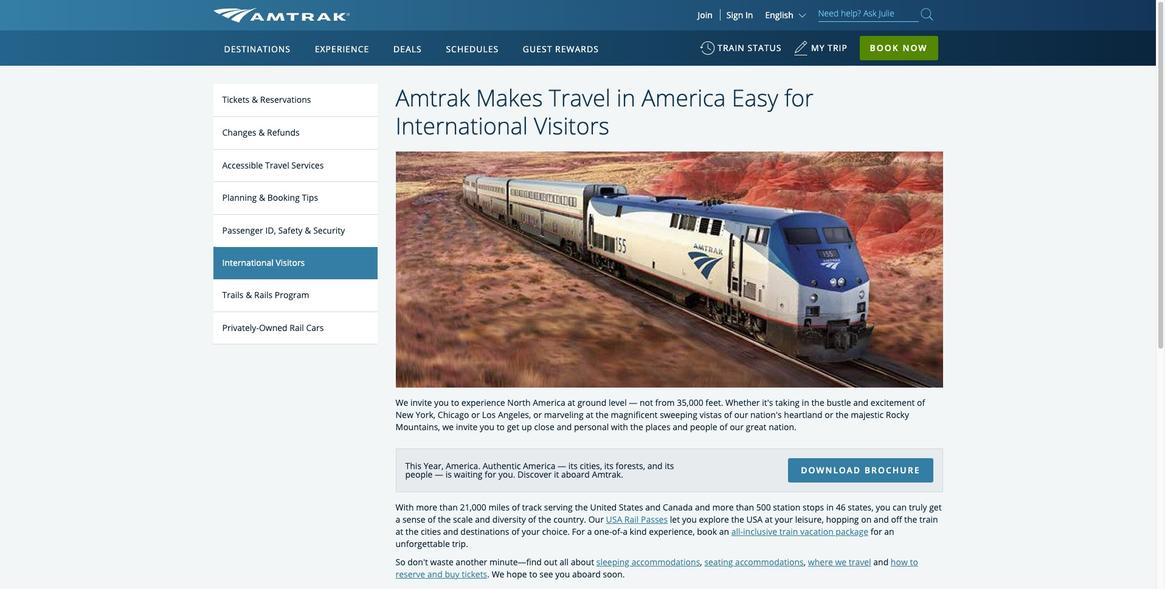 Task type: describe. For each thing, give the bounding box(es) containing it.
amtrak image
[[213, 8, 350, 23]]

1 horizontal spatial —
[[558, 460, 567, 472]]

taking
[[776, 397, 800, 408]]

america.
[[446, 460, 481, 472]]

and up passes
[[646, 502, 661, 513]]

nation's
[[751, 409, 782, 421]]

track
[[522, 502, 542, 513]]

kind
[[630, 526, 647, 537]]

feet.
[[706, 397, 724, 408]]

the down truly
[[905, 514, 918, 525]]

status
[[748, 42, 782, 54]]

. we hope to see you aboard soon.
[[488, 569, 625, 580]]

1 vertical spatial our
[[730, 421, 744, 433]]

at down sense
[[396, 526, 404, 537]]

level
[[609, 397, 627, 408]]

search icon image
[[922, 6, 934, 23]]

id,
[[266, 225, 276, 236]]

2 , from the left
[[804, 556, 806, 568]]

makes
[[476, 82, 543, 113]]

my trip
[[812, 42, 848, 54]]

1 vertical spatial invite
[[456, 421, 478, 433]]

in inside the amtrak makes travel in america easy for international visitors
[[617, 82, 636, 113]]

usa rail passes link
[[606, 514, 668, 525]]

you inside the 'let you explore the usa at your leisure, hopping on and off the train at the cities and destinations of your choice. for a one-of-a kind experience, book an'
[[683, 514, 697, 525]]

rail inside the privately-owned rail cars link
[[290, 322, 304, 333]]

2 its from the left
[[605, 460, 614, 472]]

one-
[[595, 526, 612, 537]]

see
[[540, 569, 554, 580]]

planning & booking tips
[[222, 192, 318, 203]]

brochure
[[865, 464, 921, 476]]

and up majestic
[[854, 397, 869, 408]]

booking
[[268, 192, 300, 203]]

1 its from the left
[[569, 460, 578, 472]]

planning
[[222, 192, 257, 203]]

experience
[[315, 43, 370, 55]]

international visitors
[[222, 257, 305, 268]]

2 or from the left
[[534, 409, 542, 421]]

travel inside the amtrak makes travel in america easy for international visitors
[[549, 82, 611, 113]]

of right vistas
[[725, 409, 733, 421]]

the up cities
[[438, 514, 451, 525]]

los
[[482, 409, 496, 421]]

& for reservations
[[252, 94, 258, 105]]

1 horizontal spatial your
[[775, 514, 794, 525]]

unforgettable
[[396, 538, 450, 550]]

sleeping
[[597, 556, 630, 568]]

to inside "how to reserve and buy tickets"
[[911, 556, 919, 568]]

book now button
[[860, 36, 939, 60]]

a inside with more than 21,000 miles of track serving the united states and canada and more than 500 station stops in 46 states, you can truly get a sense of the scale and diversity of the country. our
[[396, 514, 401, 525]]

1 accommodations from the left
[[632, 556, 701, 568]]

tickets & reservations link
[[213, 84, 378, 117]]

states
[[619, 502, 644, 513]]

1 more from the left
[[416, 502, 438, 513]]

cities
[[421, 526, 441, 537]]

my trip button
[[794, 37, 848, 66]]

0 horizontal spatial —
[[435, 469, 444, 480]]

planning & booking tips link
[[213, 182, 378, 215]]

privately-owned rail cars link
[[213, 312, 378, 345]]

at up marveling
[[568, 397, 576, 408]]

travel inside the secondary "navigation"
[[265, 159, 289, 171]]

schedules
[[446, 43, 499, 55]]

is
[[446, 469, 452, 480]]

all-
[[732, 526, 744, 537]]

2 more from the left
[[713, 502, 734, 513]]

trip.
[[452, 538, 469, 550]]

of right excitement
[[918, 397, 926, 408]]

authentic
[[483, 460, 521, 472]]

to down angeles,
[[497, 421, 505, 433]]

country.
[[554, 514, 587, 525]]

1 horizontal spatial rail
[[625, 514, 639, 525]]

to left see
[[530, 569, 538, 580]]

another
[[456, 556, 488, 568]]

my
[[812, 42, 825, 54]]

up
[[522, 421, 532, 433]]

heartland
[[785, 409, 823, 421]]

0 horizontal spatial invite
[[411, 397, 432, 408]]

and inside this year, america. authentic america — its cities, its forests, and its people — is waiting for you. discover it aboard amtrak.
[[648, 460, 663, 472]]

owned
[[259, 322, 288, 333]]

angeles,
[[498, 409, 531, 421]]

discover
[[518, 469, 552, 480]]

ground
[[578, 397, 607, 408]]

this
[[406, 460, 422, 472]]

deals button
[[389, 32, 427, 66]]

you down "los"
[[480, 421, 495, 433]]

guest rewards button
[[518, 32, 604, 66]]

all-inclusive train vacation package
[[732, 526, 869, 537]]

about
[[571, 556, 595, 568]]

privately-
[[222, 322, 259, 333]]

minute—find
[[490, 556, 542, 568]]

and up trip.
[[443, 526, 459, 537]]

and up destinations on the left bottom of the page
[[475, 514, 491, 525]]

visitors inside the amtrak makes travel in america easy for international visitors
[[534, 109, 610, 141]]

new
[[396, 409, 414, 421]]

and right on
[[874, 514, 890, 525]]

46
[[837, 502, 846, 513]]

of-
[[612, 526, 623, 537]]

so
[[396, 556, 406, 568]]

regions map image
[[259, 102, 551, 272]]

book
[[697, 526, 717, 537]]

& for booking
[[259, 192, 265, 203]]

passenger
[[222, 225, 263, 236]]

serving
[[544, 502, 573, 513]]

reservations
[[260, 94, 311, 105]]

the down track
[[539, 514, 552, 525]]

accessible travel services link
[[213, 149, 378, 182]]

of down vistas
[[720, 421, 728, 433]]

1 usa from the left
[[606, 514, 623, 525]]

refunds
[[267, 126, 300, 138]]

1 horizontal spatial we
[[836, 556, 847, 568]]

0 horizontal spatial your
[[522, 526, 540, 537]]

explore
[[699, 514, 730, 525]]

we inside "we invite you to experience north america at ground level — not from 35,000 feet. whether it's taking in the bustle and excitement of new york, chicago or los angeles, or marveling at the magnificent sweeping vistas of our nation's heartland or the majestic rocky mountains, we invite you to get up close and personal with the places and people of our great nation."
[[396, 397, 409, 408]]

get inside "we invite you to experience north america at ground level — not from 35,000 feet. whether it's taking in the bustle and excitement of new york, chicago or los angeles, or marveling at the magnificent sweeping vistas of our nation's heartland or the majestic rocky mountains, we invite you to get up close and personal with the places and people of our great nation."
[[507, 421, 520, 433]]

and inside "how to reserve and buy tickets"
[[428, 569, 443, 580]]

trails & rails program
[[222, 289, 310, 300]]

in inside with more than 21,000 miles of track serving the united states and canada and more than 500 station stops in 46 states, you can truly get a sense of the scale and diversity of the country. our
[[827, 502, 834, 513]]

and down marveling
[[557, 421, 572, 433]]

inclusive
[[744, 526, 778, 537]]

cars
[[306, 322, 324, 333]]

the down sense
[[406, 526, 419, 537]]

and up explore at the right
[[695, 502, 711, 513]]

3 its from the left
[[665, 460, 675, 472]]

get inside with more than 21,000 miles of track serving the united states and canada and more than 500 station stops in 46 states, you can truly get a sense of the scale and diversity of the country. our
[[930, 502, 942, 513]]

and left how
[[874, 556, 889, 568]]

you.
[[499, 469, 516, 480]]

experience button
[[310, 32, 374, 66]]

canada
[[663, 502, 693, 513]]

of up cities
[[428, 514, 436, 525]]

with
[[611, 421, 628, 433]]

sense
[[403, 514, 426, 525]]

where we travel link
[[809, 556, 872, 568]]

35,000
[[677, 397, 704, 408]]

diversity
[[493, 514, 526, 525]]

of down track
[[528, 514, 536, 525]]

our
[[589, 514, 604, 525]]

1 vertical spatial aboard
[[573, 569, 601, 580]]

and down sweeping
[[673, 421, 688, 433]]

in inside "we invite you to experience north america at ground level — not from 35,000 feet. whether it's taking in the bustle and excitement of new york, chicago or los angeles, or marveling at the magnificent sweeping vistas of our nation's heartland or the majestic rocky mountains, we invite you to get up close and personal with the places and people of our great nation."
[[802, 397, 810, 408]]

chicago
[[438, 409, 469, 421]]

an inside the 'let you explore the usa at your leisure, hopping on and off the train at the cities and destinations of your choice. for a one-of-a kind experience, book an'
[[720, 526, 730, 537]]

year,
[[424, 460, 444, 472]]

schedules link
[[441, 30, 504, 66]]

at down 500
[[765, 514, 773, 525]]

visitors inside the secondary "navigation"
[[276, 257, 305, 268]]

banner containing join
[[0, 0, 1157, 281]]



Task type: vqa. For each thing, say whether or not it's contained in the screenshot.
another
yes



Task type: locate. For each thing, give the bounding box(es) containing it.
aboard right it at bottom left
[[562, 469, 590, 480]]

people down vistas
[[691, 421, 718, 433]]

accommodations down experience,
[[632, 556, 701, 568]]

0 vertical spatial for
[[785, 82, 814, 113]]

international visitors link
[[213, 247, 378, 279]]

2 horizontal spatial its
[[665, 460, 675, 472]]

for inside for an unforgettable trip.
[[871, 526, 883, 537]]

& left refunds
[[259, 126, 265, 138]]

and
[[854, 397, 869, 408], [557, 421, 572, 433], [673, 421, 688, 433], [648, 460, 663, 472], [646, 502, 661, 513], [695, 502, 711, 513], [475, 514, 491, 525], [874, 514, 890, 525], [443, 526, 459, 537], [874, 556, 889, 568], [428, 569, 443, 580]]

1 horizontal spatial than
[[736, 502, 755, 513]]

your down station
[[775, 514, 794, 525]]

1 horizontal spatial more
[[713, 502, 734, 513]]

train down leisure,
[[780, 526, 799, 537]]

can
[[893, 502, 907, 513]]

or left "los"
[[472, 409, 480, 421]]

a left the kind
[[623, 526, 628, 537]]

hope
[[507, 569, 527, 580]]

0 horizontal spatial than
[[440, 502, 458, 513]]

truly
[[910, 502, 928, 513]]

2 horizontal spatial in
[[827, 502, 834, 513]]

deals
[[394, 43, 422, 55]]

2 usa from the left
[[747, 514, 763, 525]]

america for —
[[523, 460, 556, 472]]

changes & refunds link
[[213, 117, 378, 149]]

the up all-
[[732, 514, 745, 525]]

magnificent
[[611, 409, 658, 421]]

personal
[[574, 421, 609, 433]]

rail
[[290, 322, 304, 333], [625, 514, 639, 525]]

1 horizontal spatial for
[[785, 82, 814, 113]]

it
[[554, 469, 559, 480]]

destinations
[[224, 43, 291, 55]]

1 horizontal spatial accommodations
[[736, 556, 804, 568]]

amtrak.
[[592, 469, 624, 480]]

people inside "we invite you to experience north america at ground level — not from 35,000 feet. whether it's taking in the bustle and excitement of new york, chicago or los angeles, or marveling at the magnificent sweeping vistas of our nation's heartland or the majestic rocky mountains, we invite you to get up close and personal with the places and people of our great nation."
[[691, 421, 718, 433]]

rails
[[254, 289, 273, 300]]

of up diversity
[[512, 502, 520, 513]]

a left one-
[[588, 526, 592, 537]]

english
[[766, 9, 794, 21]]

0 horizontal spatial people
[[406, 469, 433, 480]]

america for easy
[[642, 82, 726, 113]]

accessible travel services
[[222, 159, 324, 171]]

or down bustle on the right
[[825, 409, 834, 421]]

our left great
[[730, 421, 744, 433]]

download
[[802, 464, 862, 476]]

the
[[812, 397, 825, 408], [596, 409, 609, 421], [836, 409, 849, 421], [631, 421, 644, 433], [575, 502, 588, 513], [438, 514, 451, 525], [539, 514, 552, 525], [732, 514, 745, 525], [905, 514, 918, 525], [406, 526, 419, 537]]

we down chicago
[[443, 421, 454, 433]]

0 vertical spatial travel
[[549, 82, 611, 113]]

0 vertical spatial rail
[[290, 322, 304, 333]]

you inside with more than 21,000 miles of track serving the united states and canada and more than 500 station stops in 46 states, you can truly get a sense of the scale and diversity of the country. our
[[876, 502, 891, 513]]

states,
[[848, 502, 874, 513]]

0 horizontal spatial train
[[780, 526, 799, 537]]

train
[[718, 42, 745, 54]]

the down magnificent
[[631, 421, 644, 433]]

secondary navigation
[[213, 84, 396, 589]]

soon.
[[603, 569, 625, 580]]

york,
[[416, 409, 436, 421]]

a down with on the bottom of the page
[[396, 514, 401, 525]]

excitement
[[871, 397, 915, 408]]

to up chicago
[[451, 397, 460, 408]]

1 vertical spatial international
[[222, 257, 274, 268]]

0 horizontal spatial accommodations
[[632, 556, 701, 568]]

rail left the cars
[[290, 322, 304, 333]]

usa inside the 'let you explore the usa at your leisure, hopping on and off the train at the cities and destinations of your choice. for a one-of-a kind experience, book an'
[[747, 514, 763, 525]]

your
[[775, 514, 794, 525], [522, 526, 540, 537]]

— right discover
[[558, 460, 567, 472]]

vacation
[[801, 526, 834, 537]]

seating
[[705, 556, 734, 568]]

destinations
[[461, 526, 510, 537]]

—
[[629, 397, 638, 408], [558, 460, 567, 472], [435, 469, 444, 480]]

international
[[396, 109, 528, 141], [222, 257, 274, 268]]

america inside "we invite you to experience north america at ground level — not from 35,000 feet. whether it's taking in the bustle and excitement of new york, chicago or los angeles, or marveling at the magnificent sweeping vistas of our nation's heartland or the majestic rocky mountains, we invite you to get up close and personal with the places and people of our great nation."
[[533, 397, 566, 408]]

2 an from the left
[[885, 526, 895, 537]]

0 horizontal spatial more
[[416, 502, 438, 513]]

1 horizontal spatial or
[[534, 409, 542, 421]]

— up magnificent
[[629, 397, 638, 408]]

1 vertical spatial travel
[[265, 159, 289, 171]]

great
[[746, 421, 767, 433]]

and right forests, at right
[[648, 460, 663, 472]]

invite down chicago
[[456, 421, 478, 433]]

1 vertical spatial your
[[522, 526, 540, 537]]

its right 'cities,'
[[605, 460, 614, 472]]

passenger id, safety & security
[[222, 225, 345, 236]]

usa
[[606, 514, 623, 525], [747, 514, 763, 525]]

1 than from the left
[[440, 502, 458, 513]]

train inside the 'let you explore the usa at your leisure, hopping on and off the train at the cities and destinations of your choice. for a one-of-a kind experience, book an'
[[920, 514, 939, 525]]

mountains,
[[396, 421, 440, 433]]

1 horizontal spatial invite
[[456, 421, 478, 433]]

for left you.
[[485, 469, 497, 480]]

2 vertical spatial for
[[871, 526, 883, 537]]

1 vertical spatial we
[[492, 569, 505, 580]]

more up explore at the right
[[713, 502, 734, 513]]

application
[[259, 102, 551, 272]]

of down diversity
[[512, 526, 520, 537]]

0 horizontal spatial an
[[720, 526, 730, 537]]

join button
[[691, 9, 721, 21]]

than up scale
[[440, 502, 458, 513]]

vistas
[[700, 409, 722, 421]]

& right tickets
[[252, 94, 258, 105]]

0 horizontal spatial ,
[[701, 556, 703, 568]]

people left is
[[406, 469, 433, 480]]

you right let
[[683, 514, 697, 525]]

0 vertical spatial visitors
[[534, 109, 610, 141]]

1 horizontal spatial a
[[588, 526, 592, 537]]

usa up the of-
[[606, 514, 623, 525]]

places
[[646, 421, 671, 433]]

at up personal
[[586, 409, 594, 421]]

for right easy
[[785, 82, 814, 113]]

for down on
[[871, 526, 883, 537]]

— left is
[[435, 469, 444, 480]]

2 accommodations from the left
[[736, 556, 804, 568]]

an left all-
[[720, 526, 730, 537]]

— inside "we invite you to experience north america at ground level — not from 35,000 feet. whether it's taking in the bustle and excitement of new york, chicago or los angeles, or marveling at the magnificent sweeping vistas of our nation's heartland or the majestic rocky mountains, we invite you to get up close and personal with the places and people of our great nation."
[[629, 397, 638, 408]]

accessible
[[222, 159, 263, 171]]

tips
[[302, 192, 318, 203]]

1 vertical spatial we
[[836, 556, 847, 568]]

america inside the amtrak makes travel in america easy for international visitors
[[642, 82, 726, 113]]

0 horizontal spatial a
[[396, 514, 401, 525]]

0 vertical spatial people
[[691, 421, 718, 433]]

get down angeles,
[[507, 421, 520, 433]]

services
[[292, 159, 324, 171]]

0 horizontal spatial rail
[[290, 322, 304, 333]]

program
[[275, 289, 310, 300]]

travel
[[849, 556, 872, 568]]

all-inclusive train vacation package link
[[732, 526, 869, 537]]

more up sense
[[416, 502, 438, 513]]

sweeping
[[660, 409, 698, 421]]

0 vertical spatial train
[[920, 514, 939, 525]]

aboard down about
[[573, 569, 601, 580]]

& right safety at the top of page
[[305, 225, 311, 236]]

off
[[892, 514, 903, 525]]

for
[[785, 82, 814, 113], [485, 469, 497, 480], [871, 526, 883, 537]]

waiting
[[454, 469, 483, 480]]

0 vertical spatial our
[[735, 409, 749, 421]]

1 horizontal spatial train
[[920, 514, 939, 525]]

with more than 21,000 miles of track serving the united states and canada and more than 500 station stops in 46 states, you can truly get a sense of the scale and diversity of the country. our
[[396, 502, 942, 525]]

1 horizontal spatial its
[[605, 460, 614, 472]]

&
[[252, 94, 258, 105], [259, 126, 265, 138], [259, 192, 265, 203], [305, 225, 311, 236], [246, 289, 252, 300]]

international inside the amtrak makes travel in america easy for international visitors
[[396, 109, 528, 141]]

2 horizontal spatial for
[[871, 526, 883, 537]]

to right how
[[911, 556, 919, 568]]

0 vertical spatial we
[[396, 397, 409, 408]]

1 vertical spatial people
[[406, 469, 433, 480]]

an down off on the right of page
[[885, 526, 895, 537]]

sign in
[[727, 9, 754, 21]]

our down whether
[[735, 409, 749, 421]]

this year, america. authentic america — its cities, its forests, and its people — is waiting for you. discover it aboard amtrak.
[[406, 460, 675, 480]]

train down truly
[[920, 514, 939, 525]]

or up "close"
[[534, 409, 542, 421]]

we inside "we invite you to experience north america at ground level — not from 35,000 feet. whether it's taking in the bustle and excitement of new york, chicago or los angeles, or marveling at the magnificent sweeping vistas of our nation's heartland or the majestic rocky mountains, we invite you to get up close and personal with the places and people of our great nation."
[[443, 421, 454, 433]]

you left can
[[876, 502, 891, 513]]

rail down states at right
[[625, 514, 639, 525]]

0 horizontal spatial we
[[443, 421, 454, 433]]

its
[[569, 460, 578, 472], [605, 460, 614, 472], [665, 460, 675, 472]]

1 vertical spatial america
[[533, 397, 566, 408]]

now
[[903, 42, 928, 54]]

2 horizontal spatial a
[[623, 526, 628, 537]]

0 vertical spatial international
[[396, 109, 528, 141]]

amtrak
[[396, 82, 470, 113]]

close
[[535, 421, 555, 433]]

book
[[871, 42, 900, 54]]

2 vertical spatial in
[[827, 502, 834, 513]]

on
[[862, 514, 872, 525]]

1 horizontal spatial visitors
[[534, 109, 610, 141]]

1 vertical spatial visitors
[[276, 257, 305, 268]]

1 an from the left
[[720, 526, 730, 537]]

safety
[[278, 225, 303, 236]]

2 than from the left
[[736, 502, 755, 513]]

3 or from the left
[[825, 409, 834, 421]]

your down track
[[522, 526, 540, 537]]

the up heartland
[[812, 397, 825, 408]]

changes & refunds
[[222, 126, 300, 138]]

the down the ground
[[596, 409, 609, 421]]

0 vertical spatial your
[[775, 514, 794, 525]]

america inside this year, america. authentic america — its cities, its forests, and its people — is waiting for you. discover it aboard amtrak.
[[523, 460, 556, 472]]

you down all
[[556, 569, 570, 580]]

of inside the 'let you explore the usa at your leisure, hopping on and off the train at the cities and destinations of your choice. for a one-of-a kind experience, book an'
[[512, 526, 520, 537]]

its right forests, at right
[[665, 460, 675, 472]]

1 vertical spatial in
[[802, 397, 810, 408]]

we invite you to experience north america at ground level — not from 35,000 feet. whether it's taking in the bustle and excitement of new york, chicago or los angeles, or marveling at the magnificent sweeping vistas of our nation's heartland or the majestic rocky mountains, we invite you to get up close and personal with the places and people of our great nation.
[[396, 397, 926, 433]]

you up chicago
[[435, 397, 449, 408]]

1 horizontal spatial ,
[[804, 556, 806, 568]]

people inside this year, america. authentic america — its cities, its forests, and its people — is waiting for you. discover it aboard amtrak.
[[406, 469, 433, 480]]

get right truly
[[930, 502, 942, 513]]

don't
[[408, 556, 428, 568]]

0 vertical spatial invite
[[411, 397, 432, 408]]

of
[[918, 397, 926, 408], [725, 409, 733, 421], [720, 421, 728, 433], [512, 502, 520, 513], [428, 514, 436, 525], [528, 514, 536, 525], [512, 526, 520, 537]]

nation.
[[769, 421, 797, 433]]

0 horizontal spatial we
[[396, 397, 409, 408]]

we
[[396, 397, 409, 408], [492, 569, 505, 580]]

0 horizontal spatial international
[[222, 257, 274, 268]]

1 vertical spatial get
[[930, 502, 942, 513]]

usa up inclusive
[[747, 514, 763, 525]]

join
[[698, 9, 713, 21]]

0 vertical spatial we
[[443, 421, 454, 433]]

0 horizontal spatial visitors
[[276, 257, 305, 268]]

its left 'cities,'
[[569, 460, 578, 472]]

0 horizontal spatial travel
[[265, 159, 289, 171]]

an inside for an unforgettable trip.
[[885, 526, 895, 537]]

forests,
[[616, 460, 646, 472]]

0 vertical spatial get
[[507, 421, 520, 433]]

& left booking
[[259, 192, 265, 203]]

1 horizontal spatial get
[[930, 502, 942, 513]]

sleeping accommodations link
[[597, 556, 701, 568]]

and down waste
[[428, 569, 443, 580]]

1 horizontal spatial an
[[885, 526, 895, 537]]

& left rails at the left
[[246, 289, 252, 300]]

tickets
[[222, 94, 250, 105]]

1 horizontal spatial we
[[492, 569, 505, 580]]

than left 500
[[736, 502, 755, 513]]

0 vertical spatial america
[[642, 82, 726, 113]]

0 horizontal spatial for
[[485, 469, 497, 480]]

for inside the amtrak makes travel in america easy for international visitors
[[785, 82, 814, 113]]

1 or from the left
[[472, 409, 480, 421]]

choice. for
[[542, 526, 585, 537]]

1 horizontal spatial international
[[396, 109, 528, 141]]

1 vertical spatial rail
[[625, 514, 639, 525]]

0 horizontal spatial get
[[507, 421, 520, 433]]

travel down rewards
[[549, 82, 611, 113]]

1 vertical spatial train
[[780, 526, 799, 537]]

the up country.
[[575, 502, 588, 513]]

for inside this year, america. authentic america — its cities, its forests, and its people — is waiting for you. discover it aboard amtrak.
[[485, 469, 497, 480]]

Please enter your search item search field
[[819, 6, 919, 22]]

1 horizontal spatial people
[[691, 421, 718, 433]]

let
[[670, 514, 680, 525]]

destinations button
[[219, 32, 296, 66]]

with
[[396, 502, 414, 513]]

we up the new on the bottom left
[[396, 397, 409, 408]]

international inside the secondary "navigation"
[[222, 257, 274, 268]]

21,000
[[460, 502, 487, 513]]

travel left services
[[265, 159, 289, 171]]

we right the '.'
[[492, 569, 505, 580]]

we left "travel"
[[836, 556, 847, 568]]

accommodations down inclusive
[[736, 556, 804, 568]]

station
[[774, 502, 801, 513]]

2 horizontal spatial —
[[629, 397, 638, 408]]

0 horizontal spatial usa
[[606, 514, 623, 525]]

banner
[[0, 0, 1157, 281]]

2 vertical spatial america
[[523, 460, 556, 472]]

invite up york,
[[411, 397, 432, 408]]

1 , from the left
[[701, 556, 703, 568]]

0 horizontal spatial or
[[472, 409, 480, 421]]

0 horizontal spatial in
[[617, 82, 636, 113]]

& for rails
[[246, 289, 252, 300]]

not
[[640, 397, 654, 408]]

buy
[[445, 569, 460, 580]]

the down bustle on the right
[[836, 409, 849, 421]]

1 vertical spatial for
[[485, 469, 497, 480]]

in
[[617, 82, 636, 113], [802, 397, 810, 408], [827, 502, 834, 513]]

0 horizontal spatial its
[[569, 460, 578, 472]]

, left seating
[[701, 556, 703, 568]]

& for refunds
[[259, 126, 265, 138]]

experience
[[462, 397, 505, 408]]

1 horizontal spatial usa
[[747, 514, 763, 525]]

0 vertical spatial in
[[617, 82, 636, 113]]

sign in button
[[727, 9, 754, 21]]

1 horizontal spatial travel
[[549, 82, 611, 113]]

aboard inside this year, america. authentic america — its cities, its forests, and its people — is waiting for you. discover it aboard amtrak.
[[562, 469, 590, 480]]

, left where
[[804, 556, 806, 568]]

1 horizontal spatial in
[[802, 397, 810, 408]]

2 horizontal spatial or
[[825, 409, 834, 421]]

0 vertical spatial aboard
[[562, 469, 590, 480]]



